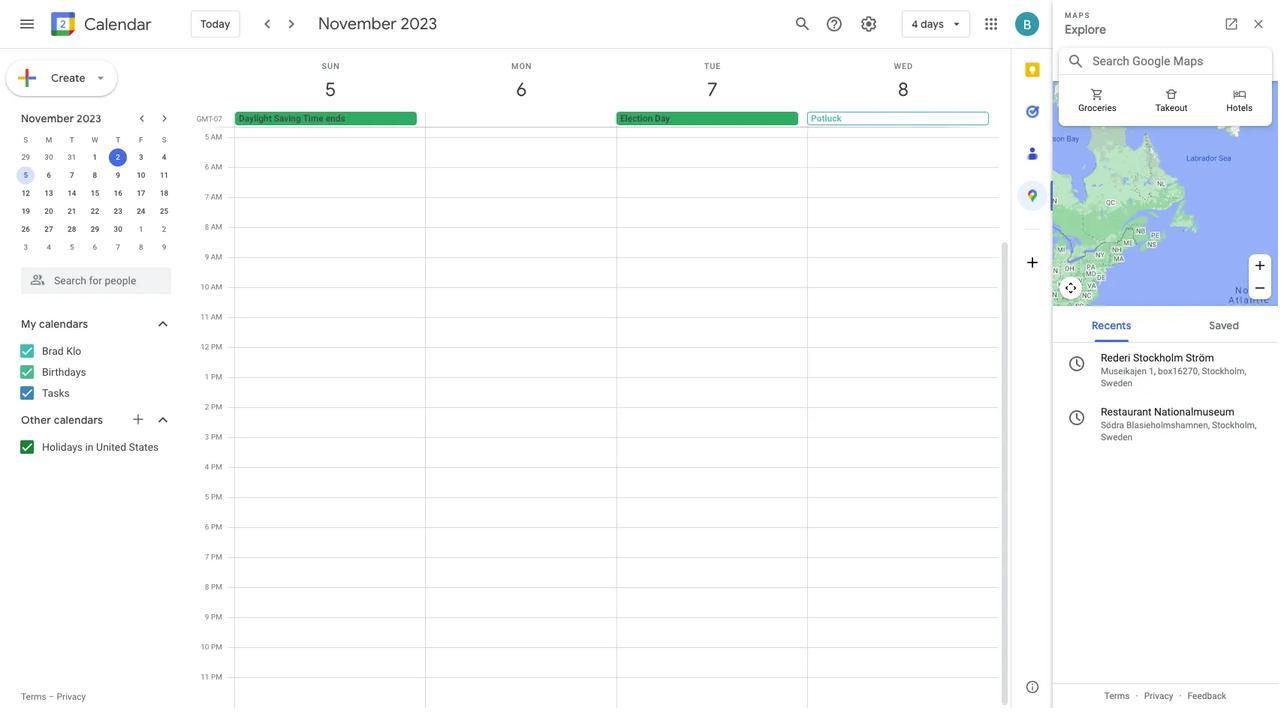 Task type: describe. For each thing, give the bounding box(es) containing it.
9 down the 2, today element
[[116, 171, 120, 179]]

december 8 element
[[132, 239, 150, 257]]

10 am
[[201, 283, 222, 291]]

26 element
[[17, 221, 35, 239]]

4 for december 4 element
[[47, 243, 51, 252]]

0 horizontal spatial 1
[[93, 153, 97, 161]]

december 1 element
[[132, 221, 150, 239]]

main drawer image
[[18, 15, 36, 33]]

15
[[91, 189, 99, 198]]

9 for 9 am
[[205, 253, 209, 261]]

holidays in united states
[[42, 442, 159, 454]]

united
[[96, 442, 126, 454]]

am for 10 am
[[211, 283, 222, 291]]

am for 11 am
[[211, 313, 222, 321]]

other calendars button
[[3, 409, 186, 433]]

4 days
[[912, 17, 944, 31]]

12 element
[[17, 185, 35, 203]]

12 for 12
[[22, 189, 30, 198]]

7 for 7 pm
[[205, 553, 209, 562]]

27
[[45, 225, 53, 234]]

election day button
[[617, 112, 798, 125]]

december 7 element
[[109, 239, 127, 257]]

tue
[[704, 62, 721, 71]]

tasks
[[42, 387, 70, 400]]

24 element
[[132, 203, 150, 221]]

row inside grid
[[228, 112, 1011, 127]]

31
[[68, 153, 76, 161]]

6 for december 6 element at the top
[[93, 243, 97, 252]]

10 for 10 am
[[201, 283, 209, 291]]

11 element
[[155, 167, 173, 185]]

8 pm
[[205, 583, 222, 592]]

settings menu image
[[860, 15, 878, 33]]

5 link
[[313, 73, 348, 107]]

28
[[68, 225, 76, 234]]

grid containing 5
[[192, 49, 1011, 709]]

2 cell
[[106, 149, 130, 167]]

7 pm
[[205, 553, 222, 562]]

6 for 6 pm
[[205, 523, 209, 532]]

my calendars list
[[3, 339, 186, 406]]

5 for 5 am
[[205, 133, 209, 141]]

day
[[655, 113, 670, 124]]

1 for december 1 element
[[139, 225, 143, 234]]

daylight saving time ends
[[239, 113, 345, 124]]

12 pm
[[201, 343, 222, 351]]

29 for 29 'element'
[[91, 225, 99, 234]]

1 horizontal spatial november
[[318, 14, 397, 35]]

other
[[21, 414, 51, 427]]

my
[[21, 318, 36, 331]]

pm for 3 pm
[[211, 433, 222, 442]]

10 pm
[[201, 644, 222, 652]]

2 s from the left
[[162, 136, 166, 144]]

30 for october 30 element
[[45, 153, 53, 161]]

election day
[[620, 113, 670, 124]]

row containing 5
[[14, 167, 176, 185]]

brad
[[42, 345, 64, 357]]

6 link
[[504, 73, 539, 107]]

17
[[137, 189, 145, 198]]

side panel section
[[1011, 49, 1054, 709]]

07
[[214, 115, 222, 123]]

sun
[[322, 62, 340, 71]]

pm for 9 pm
[[211, 614, 222, 622]]

14
[[68, 189, 76, 198]]

calendar element
[[48, 9, 152, 42]]

11 for 11
[[160, 171, 168, 179]]

my calendars
[[21, 318, 88, 331]]

8 for 8 am
[[205, 223, 209, 231]]

4 days button
[[902, 6, 970, 42]]

row containing 12
[[14, 185, 176, 203]]

20 element
[[40, 203, 58, 221]]

time
[[303, 113, 323, 124]]

7 am
[[205, 193, 222, 201]]

5 am
[[205, 133, 222, 141]]

0 vertical spatial november 2023
[[318, 14, 437, 35]]

today
[[201, 17, 230, 31]]

2 for the "december 2" element
[[162, 225, 166, 234]]

privacy link
[[57, 692, 86, 703]]

terms
[[21, 692, 46, 703]]

3 for 3 pm
[[205, 433, 209, 442]]

2, today element
[[109, 149, 127, 167]]

calendar
[[84, 14, 152, 35]]

other calendars
[[21, 414, 103, 427]]

october 29 element
[[17, 149, 35, 167]]

22 element
[[86, 203, 104, 221]]

4 for 4 days
[[912, 17, 918, 31]]

11 for 11 am
[[201, 313, 209, 321]]

7 for december 7 element
[[116, 243, 120, 252]]

gmt-07
[[197, 115, 222, 123]]

4 pm
[[205, 463, 222, 472]]

row containing s
[[14, 131, 176, 149]]

december 6 element
[[86, 239, 104, 257]]

16
[[114, 189, 122, 198]]

states
[[129, 442, 159, 454]]

terms – privacy
[[21, 692, 86, 703]]

calendars for other calendars
[[54, 414, 103, 427]]

4 for 4 pm
[[205, 463, 209, 472]]

3 pm
[[205, 433, 222, 442]]

7 link
[[695, 73, 730, 107]]

21 element
[[63, 203, 81, 221]]

29 element
[[86, 221, 104, 239]]

8 up 15
[[93, 171, 97, 179]]

6 pm
[[205, 523, 222, 532]]

wed
[[894, 62, 913, 71]]

mon 6
[[511, 62, 532, 102]]

tue 7
[[704, 62, 721, 102]]

2 for the 2, today element
[[116, 153, 120, 161]]

5 inside sun 5
[[324, 77, 335, 102]]

0 horizontal spatial november 2023
[[21, 112, 101, 125]]

1 s from the left
[[24, 136, 28, 144]]

calendars for my calendars
[[39, 318, 88, 331]]

17 element
[[132, 185, 150, 203]]

30 element
[[109, 221, 127, 239]]

18
[[160, 189, 168, 198]]

23
[[114, 207, 122, 216]]

2 t from the left
[[116, 136, 120, 144]]

11 pm
[[201, 674, 222, 682]]



Task type: vqa. For each thing, say whether or not it's contained in the screenshot.
2 associated with 2 PM
yes



Task type: locate. For each thing, give the bounding box(es) containing it.
today button
[[191, 6, 240, 42]]

1 down 24 element
[[139, 225, 143, 234]]

11 down 10 pm
[[201, 674, 209, 682]]

3 for 'december 3' element
[[24, 243, 28, 252]]

4 up 11 element
[[162, 153, 166, 161]]

6 down october 30 element
[[47, 171, 51, 179]]

pm up 6 pm
[[211, 493, 222, 502]]

29 down 22 element
[[91, 225, 99, 234]]

privacy
[[57, 692, 86, 703]]

9 up 10 am
[[205, 253, 209, 261]]

1 horizontal spatial 2
[[162, 225, 166, 234]]

1 t from the left
[[70, 136, 74, 144]]

october 30 element
[[40, 149, 58, 167]]

5 down gmt-
[[205, 133, 209, 141]]

Search for people text field
[[30, 267, 162, 294]]

m
[[46, 136, 52, 144]]

9 down the "december 2" element
[[162, 243, 166, 252]]

1 down 12 pm
[[205, 373, 209, 381]]

2023
[[401, 14, 437, 35], [77, 112, 101, 125]]

5 down sun
[[324, 77, 335, 102]]

daylight saving time ends button
[[235, 112, 417, 125]]

december 9 element
[[155, 239, 173, 257]]

1 vertical spatial calendars
[[54, 414, 103, 427]]

1 pm
[[205, 373, 222, 381]]

10 up 11 am
[[201, 283, 209, 291]]

row group
[[14, 149, 176, 257]]

saving
[[274, 113, 301, 124]]

8 link
[[886, 73, 921, 107]]

27 element
[[40, 221, 58, 239]]

2 vertical spatial 3
[[205, 433, 209, 442]]

ends
[[326, 113, 345, 124]]

2 am from the top
[[211, 163, 222, 171]]

1 pm from the top
[[211, 343, 222, 351]]

2
[[116, 153, 120, 161], [162, 225, 166, 234], [205, 403, 209, 412]]

15 element
[[86, 185, 104, 203]]

6 am
[[205, 163, 222, 171]]

brad klo
[[42, 345, 81, 357]]

am down 9 am
[[211, 283, 222, 291]]

9 am
[[205, 253, 222, 261]]

7 for 7 am
[[205, 193, 209, 201]]

calendar heading
[[81, 14, 152, 35]]

1 vertical spatial 2
[[162, 225, 166, 234]]

2 pm
[[205, 403, 222, 412]]

november 2023 up sun
[[318, 14, 437, 35]]

am up 8 am
[[211, 193, 222, 201]]

december 4 element
[[40, 239, 58, 257]]

7 up 8 am
[[205, 193, 209, 201]]

12 for 12 pm
[[201, 343, 209, 351]]

0 vertical spatial 29
[[22, 153, 30, 161]]

6 pm from the top
[[211, 493, 222, 502]]

row containing daylight saving time ends
[[228, 112, 1011, 127]]

12 inside row
[[22, 189, 30, 198]]

november up m
[[21, 112, 74, 125]]

pm down 3 pm
[[211, 463, 222, 472]]

2 vertical spatial 1
[[205, 373, 209, 381]]

22
[[91, 207, 99, 216]]

s up october 29 element on the left top of page
[[24, 136, 28, 144]]

birthdays
[[42, 366, 86, 378]]

10 for 10
[[137, 171, 145, 179]]

pm for 5 pm
[[211, 493, 222, 502]]

8 pm from the top
[[211, 553, 222, 562]]

pm for 8 pm
[[211, 583, 222, 592]]

30 down m
[[45, 153, 53, 161]]

5 for 5 pm
[[205, 493, 209, 502]]

11
[[160, 171, 168, 179], [201, 313, 209, 321], [201, 674, 209, 682]]

1 horizontal spatial 2023
[[401, 14, 437, 35]]

13 element
[[40, 185, 58, 203]]

8 am
[[205, 223, 222, 231]]

potluck button
[[807, 112, 989, 125]]

5 up 6 pm
[[205, 493, 209, 502]]

8 down 7 pm
[[205, 583, 209, 592]]

28 element
[[63, 221, 81, 239]]

days
[[921, 17, 944, 31]]

12 pm from the top
[[211, 674, 222, 682]]

11 up 18
[[160, 171, 168, 179]]

pm for 1 pm
[[211, 373, 222, 381]]

3 am from the top
[[211, 193, 222, 201]]

create button
[[6, 60, 117, 96]]

2 pm from the top
[[211, 373, 222, 381]]

9 pm from the top
[[211, 583, 222, 592]]

w
[[92, 136, 98, 144]]

pm for 6 pm
[[211, 523, 222, 532]]

1 vertical spatial 1
[[139, 225, 143, 234]]

november
[[318, 14, 397, 35], [21, 112, 74, 125]]

7 down 'tue'
[[706, 77, 717, 102]]

8 down 7 am
[[205, 223, 209, 231]]

4 down 27 element at top
[[47, 243, 51, 252]]

calendars up 'brad klo'
[[39, 318, 88, 331]]

0 horizontal spatial 30
[[45, 153, 53, 161]]

6 down mon
[[515, 77, 526, 102]]

1 horizontal spatial 1
[[139, 225, 143, 234]]

2 vertical spatial 10
[[201, 644, 209, 652]]

am for 5 am
[[211, 133, 222, 141]]

6 down 29 'element'
[[93, 243, 97, 252]]

0 vertical spatial 12
[[22, 189, 30, 198]]

potluck
[[811, 113, 842, 124]]

4 inside dropdown button
[[912, 17, 918, 31]]

11 for 11 pm
[[201, 674, 209, 682]]

1 horizontal spatial t
[[116, 136, 120, 144]]

2 vertical spatial 11
[[201, 674, 209, 682]]

november 2023
[[318, 14, 437, 35], [21, 112, 101, 125]]

pm down 6 pm
[[211, 553, 222, 562]]

december 2 element
[[155, 221, 173, 239]]

1 horizontal spatial 30
[[114, 225, 122, 234]]

1
[[93, 153, 97, 161], [139, 225, 143, 234], [205, 373, 209, 381]]

8 for 8 pm
[[205, 583, 209, 592]]

3
[[139, 153, 143, 161], [24, 243, 28, 252], [205, 433, 209, 442]]

1 vertical spatial 11
[[201, 313, 209, 321]]

12 down the 5 cell
[[22, 189, 30, 198]]

11 down 10 am
[[201, 313, 209, 321]]

20
[[45, 207, 53, 216]]

None search field
[[0, 261, 186, 294]]

am down 5 am
[[211, 163, 222, 171]]

mon
[[511, 62, 532, 71]]

pm up 7 pm
[[211, 523, 222, 532]]

support image
[[825, 15, 843, 33]]

1 vertical spatial november
[[21, 112, 74, 125]]

11 am
[[201, 313, 222, 321]]

4 inside grid
[[205, 463, 209, 472]]

2 horizontal spatial 2
[[205, 403, 209, 412]]

2 horizontal spatial 3
[[205, 433, 209, 442]]

8
[[897, 77, 908, 102], [93, 171, 97, 179], [205, 223, 209, 231], [139, 243, 143, 252], [205, 583, 209, 592]]

am for 6 am
[[211, 163, 222, 171]]

7 am from the top
[[211, 313, 222, 321]]

5 for december 5 element
[[70, 243, 74, 252]]

1 inside grid
[[205, 373, 209, 381]]

10 pm from the top
[[211, 614, 222, 622]]

row containing 19
[[14, 203, 176, 221]]

december 3 element
[[17, 239, 35, 257]]

calendars
[[39, 318, 88, 331], [54, 414, 103, 427]]

0 horizontal spatial 3
[[24, 243, 28, 252]]

am for 8 am
[[211, 223, 222, 231]]

my calendars button
[[3, 312, 186, 336]]

1 am from the top
[[211, 133, 222, 141]]

0 vertical spatial 2
[[116, 153, 120, 161]]

1 vertical spatial 10
[[201, 283, 209, 291]]

12 inside grid
[[201, 343, 209, 351]]

pm down 9 pm
[[211, 644, 222, 652]]

s right f at the left top of page
[[162, 136, 166, 144]]

election
[[620, 113, 653, 124]]

3 inside grid
[[205, 433, 209, 442]]

30 down 23 element
[[114, 225, 122, 234]]

f
[[139, 136, 143, 144]]

16 element
[[109, 185, 127, 203]]

5 down october 29 element on the left top of page
[[24, 171, 28, 179]]

3 down 26 "element"
[[24, 243, 28, 252]]

create
[[51, 71, 86, 85]]

11 pm from the top
[[211, 644, 222, 652]]

0 horizontal spatial 2023
[[77, 112, 101, 125]]

5 pm from the top
[[211, 463, 222, 472]]

row containing 26
[[14, 221, 176, 239]]

10 up 11 pm
[[201, 644, 209, 652]]

2 inside cell
[[116, 153, 120, 161]]

0 horizontal spatial 12
[[22, 189, 30, 198]]

19
[[22, 207, 30, 216]]

november up sun
[[318, 14, 397, 35]]

pm for 12 pm
[[211, 343, 222, 351]]

december 5 element
[[63, 239, 81, 257]]

2 for 2 pm
[[205, 403, 209, 412]]

4 up 5 pm at the left bottom of the page
[[205, 463, 209, 472]]

5 am from the top
[[211, 253, 222, 261]]

0 vertical spatial 11
[[160, 171, 168, 179]]

7 down 6 pm
[[205, 553, 209, 562]]

pm
[[211, 343, 222, 351], [211, 373, 222, 381], [211, 403, 222, 412], [211, 433, 222, 442], [211, 463, 222, 472], [211, 493, 222, 502], [211, 523, 222, 532], [211, 553, 222, 562], [211, 583, 222, 592], [211, 614, 222, 622], [211, 644, 222, 652], [211, 674, 222, 682]]

1 for 1 pm
[[205, 373, 209, 381]]

8 for december 8 element
[[139, 243, 143, 252]]

pm for 10 pm
[[211, 644, 222, 652]]

25
[[160, 207, 168, 216]]

7 down "october 31" element on the left
[[70, 171, 74, 179]]

t up 31
[[70, 136, 74, 144]]

5 down "28" element
[[70, 243, 74, 252]]

t up 2 cell at the left top of page
[[116, 136, 120, 144]]

row containing 29
[[14, 149, 176, 167]]

pm up 4 pm
[[211, 433, 222, 442]]

3 pm from the top
[[211, 403, 222, 412]]

0 horizontal spatial 2
[[116, 153, 120, 161]]

12
[[22, 189, 30, 198], [201, 343, 209, 351]]

1 vertical spatial 2023
[[77, 112, 101, 125]]

5 cell
[[14, 167, 37, 185]]

sun 5
[[322, 62, 340, 102]]

6 down 5 am
[[205, 163, 209, 171]]

8 down december 1 element
[[139, 243, 143, 252]]

pm down 1 pm
[[211, 403, 222, 412]]

7 pm from the top
[[211, 523, 222, 532]]

wed 8
[[894, 62, 913, 102]]

am up 12 pm
[[211, 313, 222, 321]]

row containing 3
[[14, 239, 176, 257]]

9
[[116, 171, 120, 179], [162, 243, 166, 252], [205, 253, 209, 261], [205, 614, 209, 622]]

4 am from the top
[[211, 223, 222, 231]]

29 inside 29 'element'
[[91, 225, 99, 234]]

1 down w
[[93, 153, 97, 161]]

november 2023 grid
[[14, 131, 176, 257]]

0 horizontal spatial 29
[[22, 153, 30, 161]]

0 horizontal spatial s
[[24, 136, 28, 144]]

tab list
[[1012, 49, 1054, 667]]

8 inside wed 8
[[897, 77, 908, 102]]

29 inside october 29 element
[[22, 153, 30, 161]]

row
[[228, 112, 1011, 127], [14, 131, 176, 149], [14, 149, 176, 167], [14, 167, 176, 185], [14, 185, 176, 203], [14, 203, 176, 221], [14, 221, 176, 239], [14, 239, 176, 257]]

gmt-
[[197, 115, 214, 123]]

29 for october 29 element on the left top of page
[[22, 153, 30, 161]]

1 horizontal spatial 12
[[201, 343, 209, 351]]

4
[[912, 17, 918, 31], [162, 153, 166, 161], [47, 243, 51, 252], [205, 463, 209, 472]]

21
[[68, 207, 76, 216]]

10 up 17
[[137, 171, 145, 179]]

october 31 element
[[63, 149, 81, 167]]

1 horizontal spatial 3
[[139, 153, 143, 161]]

am for 7 am
[[211, 193, 222, 201]]

0 vertical spatial november
[[318, 14, 397, 35]]

november 2023 up m
[[21, 112, 101, 125]]

am for 9 am
[[211, 253, 222, 261]]

calendars up the in
[[54, 414, 103, 427]]

25 element
[[155, 203, 173, 221]]

pm up 9 pm
[[211, 583, 222, 592]]

5 inside cell
[[24, 171, 28, 179]]

am down 07
[[211, 133, 222, 141]]

26
[[22, 225, 30, 234]]

8 down wed
[[897, 77, 908, 102]]

0 horizontal spatial november
[[21, 112, 74, 125]]

pm down 10 pm
[[211, 674, 222, 682]]

10 element
[[132, 167, 150, 185]]

pm for 2 pm
[[211, 403, 222, 412]]

0 vertical spatial 2023
[[401, 14, 437, 35]]

10 inside row
[[137, 171, 145, 179]]

10 for 10 pm
[[201, 644, 209, 652]]

pm up 1 pm
[[211, 343, 222, 351]]

1 vertical spatial 29
[[91, 225, 99, 234]]

18 element
[[155, 185, 173, 203]]

cell inside grid
[[426, 112, 617, 127]]

7 down the 30 element
[[116, 243, 120, 252]]

holidays
[[42, 442, 83, 454]]

1 vertical spatial 3
[[24, 243, 28, 252]]

grid
[[192, 49, 1011, 709]]

am down 7 am
[[211, 223, 222, 231]]

1 vertical spatial 12
[[201, 343, 209, 351]]

row group containing 29
[[14, 149, 176, 257]]

3 down the 2 pm
[[205, 433, 209, 442]]

0 vertical spatial 1
[[93, 153, 97, 161]]

tab list inside side panel section
[[1012, 49, 1054, 667]]

in
[[85, 442, 94, 454]]

1 vertical spatial november 2023
[[21, 112, 101, 125]]

daylight
[[239, 113, 272, 124]]

6 for 6 am
[[205, 163, 209, 171]]

12 down 11 am
[[201, 343, 209, 351]]

am down 8 am
[[211, 253, 222, 261]]

klo
[[66, 345, 81, 357]]

9 pm
[[205, 614, 222, 622]]

1 vertical spatial 30
[[114, 225, 122, 234]]

29
[[22, 153, 30, 161], [91, 225, 99, 234]]

7 inside tue 7
[[706, 77, 717, 102]]

cell
[[426, 112, 617, 127]]

13
[[45, 189, 53, 198]]

6 inside mon 6
[[515, 77, 526, 102]]

pm for 7 pm
[[211, 553, 222, 562]]

29 up the 5 cell
[[22, 153, 30, 161]]

1 horizontal spatial s
[[162, 136, 166, 144]]

0 vertical spatial 3
[[139, 153, 143, 161]]

add other calendars image
[[131, 412, 146, 427]]

pm for 4 pm
[[211, 463, 222, 472]]

1 horizontal spatial november 2023
[[318, 14, 437, 35]]

2 vertical spatial 2
[[205, 403, 209, 412]]

6 am from the top
[[211, 283, 222, 291]]

1 horizontal spatial 29
[[91, 225, 99, 234]]

9 for 9 pm
[[205, 614, 209, 622]]

pm up the 2 pm
[[211, 373, 222, 381]]

4 left days
[[912, 17, 918, 31]]

4 pm from the top
[[211, 433, 222, 442]]

11 inside 11 element
[[160, 171, 168, 179]]

2 horizontal spatial 1
[[205, 373, 209, 381]]

0 vertical spatial 10
[[137, 171, 145, 179]]

7
[[706, 77, 717, 102], [70, 171, 74, 179], [205, 193, 209, 201], [116, 243, 120, 252], [205, 553, 209, 562]]

5 pm
[[205, 493, 222, 502]]

pm down 8 pm
[[211, 614, 222, 622]]

14 element
[[63, 185, 81, 203]]

3 down f at the left top of page
[[139, 153, 143, 161]]

9 up 10 pm
[[205, 614, 209, 622]]

0 vertical spatial calendars
[[39, 318, 88, 331]]

terms link
[[21, 692, 46, 703]]

–
[[49, 692, 54, 703]]

9 for december 9 element on the top
[[162, 243, 166, 252]]

23 element
[[109, 203, 127, 221]]

10
[[137, 171, 145, 179], [201, 283, 209, 291], [201, 644, 209, 652]]

pm for 11 pm
[[211, 674, 222, 682]]

19 element
[[17, 203, 35, 221]]

am
[[211, 133, 222, 141], [211, 163, 222, 171], [211, 193, 222, 201], [211, 223, 222, 231], [211, 253, 222, 261], [211, 283, 222, 291], [211, 313, 222, 321]]

0 horizontal spatial t
[[70, 136, 74, 144]]

6 up 7 pm
[[205, 523, 209, 532]]

0 vertical spatial 30
[[45, 153, 53, 161]]

24
[[137, 207, 145, 216]]

5
[[324, 77, 335, 102], [205, 133, 209, 141], [24, 171, 28, 179], [70, 243, 74, 252], [205, 493, 209, 502]]

30 for the 30 element
[[114, 225, 122, 234]]



